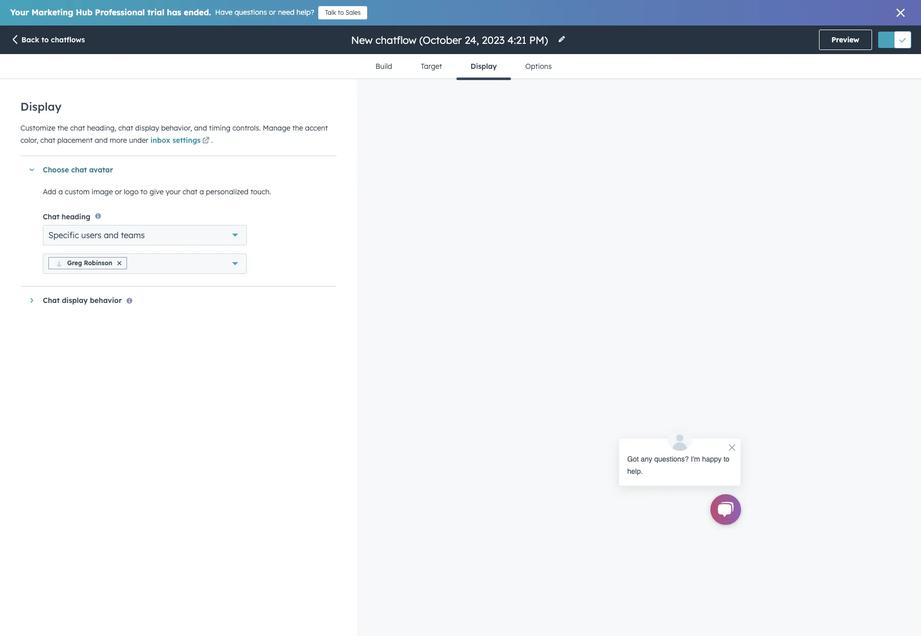Task type: vqa. For each thing, say whether or not it's contained in the screenshot.
4th Press to sort. element from left
no



Task type: locate. For each thing, give the bounding box(es) containing it.
caret image for choose chat avatar dropdown button
[[29, 169, 35, 171]]

and up link opens in a new window image
[[194, 123, 207, 133]]

1 vertical spatial caret image
[[30, 298, 33, 304]]

choose chat avatar
[[43, 165, 113, 174]]

chat
[[43, 212, 59, 222], [43, 296, 60, 305]]

a
[[58, 187, 63, 196], [200, 187, 204, 196]]

options button
[[511, 54, 566, 79]]

target
[[421, 62, 442, 71]]

2 vertical spatial and
[[104, 230, 119, 240]]

robinson
[[84, 259, 112, 267]]

add a custom image or logo to give your chat a personalized touch.
[[43, 187, 271, 196]]

1 horizontal spatial the
[[292, 123, 303, 133]]

1 horizontal spatial display
[[135, 123, 159, 133]]

0 vertical spatial display
[[135, 123, 159, 133]]

close image
[[897, 9, 905, 17], [117, 261, 122, 265]]

1 horizontal spatial a
[[200, 187, 204, 196]]

got
[[628, 455, 639, 463]]

1 vertical spatial or
[[115, 187, 122, 196]]

custom
[[65, 187, 90, 196]]

to right the happy
[[724, 455, 730, 463]]

give
[[150, 187, 164, 196]]

display inside customize the chat heading, chat display behavior, and timing controls. manage the accent color, chat placement and more under
[[135, 123, 159, 133]]

back to chatflows button
[[10, 34, 85, 46]]

a left "personalized"
[[200, 187, 204, 196]]

and right users
[[104, 230, 119, 240]]

display
[[135, 123, 159, 133], [62, 296, 88, 305]]

0 vertical spatial display
[[471, 62, 497, 71]]

settings
[[173, 136, 201, 145]]

ended.
[[184, 7, 211, 17]]

0 horizontal spatial a
[[58, 187, 63, 196]]

behavior,
[[161, 123, 192, 133]]

0 vertical spatial and
[[194, 123, 207, 133]]

i'm
[[691, 455, 700, 463]]

greg robinson button
[[43, 254, 247, 274]]

to right back on the left top of page
[[41, 35, 49, 44]]

questions?
[[655, 455, 689, 463]]

0 vertical spatial or
[[269, 8, 276, 17]]

options
[[526, 62, 552, 71]]

display
[[471, 62, 497, 71], [20, 99, 62, 114]]

manage
[[263, 123, 290, 133]]

0 horizontal spatial display
[[62, 296, 88, 305]]

target button
[[407, 54, 457, 79]]

0 horizontal spatial display
[[20, 99, 62, 114]]

close image for greg robinson
[[117, 261, 122, 265]]

back
[[21, 35, 39, 44]]

inbox
[[150, 136, 170, 145]]

sales
[[346, 9, 361, 16]]

choose
[[43, 165, 69, 174]]

.
[[211, 136, 213, 145]]

chat inside dropdown button
[[43, 296, 60, 305]]

to
[[338, 9, 344, 16], [41, 35, 49, 44], [141, 187, 148, 196], [724, 455, 730, 463]]

navigation
[[361, 54, 566, 80]]

or
[[269, 8, 276, 17], [115, 187, 122, 196]]

caret image inside choose chat avatar dropdown button
[[29, 169, 35, 171]]

choose chat avatar button
[[20, 156, 327, 184]]

1 horizontal spatial close image
[[897, 9, 905, 17]]

a right add
[[58, 187, 63, 196]]

or left need
[[269, 8, 276, 17]]

display button
[[457, 54, 511, 80]]

or left "logo"
[[115, 187, 122, 196]]

the up 'placement'
[[57, 123, 68, 133]]

help.
[[628, 467, 643, 476]]

teams
[[121, 230, 145, 240]]

0 horizontal spatial close image
[[117, 261, 122, 265]]

caret image
[[29, 169, 35, 171], [30, 298, 33, 304]]

chat up custom
[[71, 165, 87, 174]]

None field
[[350, 33, 552, 47]]

the left accent
[[292, 123, 303, 133]]

0 vertical spatial caret image
[[29, 169, 35, 171]]

2 chat from the top
[[43, 296, 60, 305]]

link opens in a new window image
[[202, 137, 210, 145]]

close image inside 'greg robinson' popup button
[[117, 261, 122, 265]]

your marketing hub professional trial has ended. have questions or need help?
[[10, 7, 314, 17]]

1 chat from the top
[[43, 212, 59, 222]]

display up the under
[[135, 123, 159, 133]]

color,
[[20, 136, 38, 145]]

and down heading, on the top
[[95, 136, 108, 145]]

chat inside choose chat avatar dropdown button
[[71, 165, 87, 174]]

display inside display button
[[471, 62, 497, 71]]

display inside dropdown button
[[62, 296, 88, 305]]

behavior
[[90, 296, 122, 305]]

touch.
[[251, 187, 271, 196]]

got any questions? i'm happy to help.
[[628, 455, 730, 476]]

navigation containing build
[[361, 54, 566, 80]]

professional
[[95, 7, 145, 17]]

caret image left choose
[[29, 169, 35, 171]]

1 vertical spatial display
[[62, 296, 88, 305]]

display left behavior
[[62, 296, 88, 305]]

more
[[110, 136, 127, 145]]

0 vertical spatial close image
[[897, 9, 905, 17]]

to inside got any questions? i'm happy to help.
[[724, 455, 730, 463]]

preview
[[832, 35, 860, 44]]

inbox settings
[[150, 136, 201, 145]]

and
[[194, 123, 207, 133], [95, 136, 108, 145], [104, 230, 119, 240]]

chat down customize
[[40, 136, 55, 145]]

to right talk
[[338, 9, 344, 16]]

1 vertical spatial close image
[[117, 261, 122, 265]]

inbox settings link
[[150, 135, 211, 147]]

1 horizontal spatial display
[[471, 62, 497, 71]]

the
[[57, 123, 68, 133], [292, 123, 303, 133]]

heading,
[[87, 123, 116, 133]]

chat
[[70, 123, 85, 133], [118, 123, 133, 133], [40, 136, 55, 145], [71, 165, 87, 174], [183, 187, 198, 196]]

0 vertical spatial chat
[[43, 212, 59, 222]]

0 horizontal spatial the
[[57, 123, 68, 133]]

back to chatflows
[[21, 35, 85, 44]]

image
[[92, 187, 113, 196]]

caret image left chat display behavior
[[30, 298, 33, 304]]

avatar
[[89, 165, 113, 174]]

caret image for 'chat display behavior' dropdown button
[[30, 298, 33, 304]]

1 vertical spatial and
[[95, 136, 108, 145]]

caret image inside 'chat display behavior' dropdown button
[[30, 298, 33, 304]]

specific
[[48, 230, 79, 240]]

users
[[81, 230, 101, 240]]

1 horizontal spatial or
[[269, 8, 276, 17]]

1 vertical spatial chat
[[43, 296, 60, 305]]

customize
[[20, 123, 55, 133]]

greg
[[67, 259, 82, 267]]



Task type: describe. For each thing, give the bounding box(es) containing it.
under
[[129, 136, 148, 145]]

1 the from the left
[[57, 123, 68, 133]]

your
[[166, 187, 181, 196]]

trial
[[147, 7, 164, 17]]

chat for chat display behavior
[[43, 296, 60, 305]]

accent
[[305, 123, 328, 133]]

personalized
[[206, 187, 249, 196]]

preview button
[[819, 30, 872, 50]]

build button
[[361, 54, 407, 79]]

got any questions? i'm happy to help. status
[[628, 453, 733, 478]]

chat display behavior
[[43, 296, 122, 305]]

and inside popup button
[[104, 230, 119, 240]]

any
[[641, 455, 653, 463]]

welcome message status
[[609, 427, 741, 486]]

chat heading
[[43, 212, 90, 222]]

chat up 'placement'
[[70, 123, 85, 133]]

build
[[376, 62, 392, 71]]

your
[[10, 7, 29, 17]]

chat display behavior button
[[20, 287, 327, 314]]

questions
[[235, 8, 267, 17]]

specific users and teams button
[[43, 225, 247, 246]]

talk to sales button
[[318, 6, 368, 19]]

chat for chat heading
[[43, 212, 59, 222]]

timing
[[209, 123, 231, 133]]

1 vertical spatial display
[[20, 99, 62, 114]]

has
[[167, 7, 181, 17]]

chat right your
[[183, 187, 198, 196]]

add
[[43, 187, 56, 196]]

hub
[[76, 7, 93, 17]]

2 the from the left
[[292, 123, 303, 133]]

to left give
[[141, 187, 148, 196]]

specific users and teams
[[48, 230, 145, 240]]

chatflows
[[51, 35, 85, 44]]

controls.
[[233, 123, 261, 133]]

link opens in a new window image
[[202, 135, 210, 147]]

chat up more
[[118, 123, 133, 133]]

talk to sales
[[325, 9, 361, 16]]

customize the chat heading, chat display behavior, and timing controls. manage the accent color, chat placement and more under
[[20, 123, 328, 145]]

need
[[278, 8, 295, 17]]

heading
[[62, 212, 90, 222]]

1 a from the left
[[58, 187, 63, 196]]

talk
[[325, 9, 336, 16]]

logo
[[124, 187, 139, 196]]

marketing
[[31, 7, 73, 17]]

have
[[215, 8, 233, 17]]

close image for have questions or need help?
[[897, 9, 905, 17]]

placement
[[57, 136, 93, 145]]

2 a from the left
[[200, 187, 204, 196]]

happy
[[702, 455, 722, 463]]

help?
[[297, 8, 314, 17]]

0 horizontal spatial or
[[115, 187, 122, 196]]

or inside your marketing hub professional trial has ended. have questions or need help?
[[269, 8, 276, 17]]

greg robinson
[[67, 259, 112, 267]]

got any questions? i'm happy to help. button
[[619, 427, 741, 486]]



